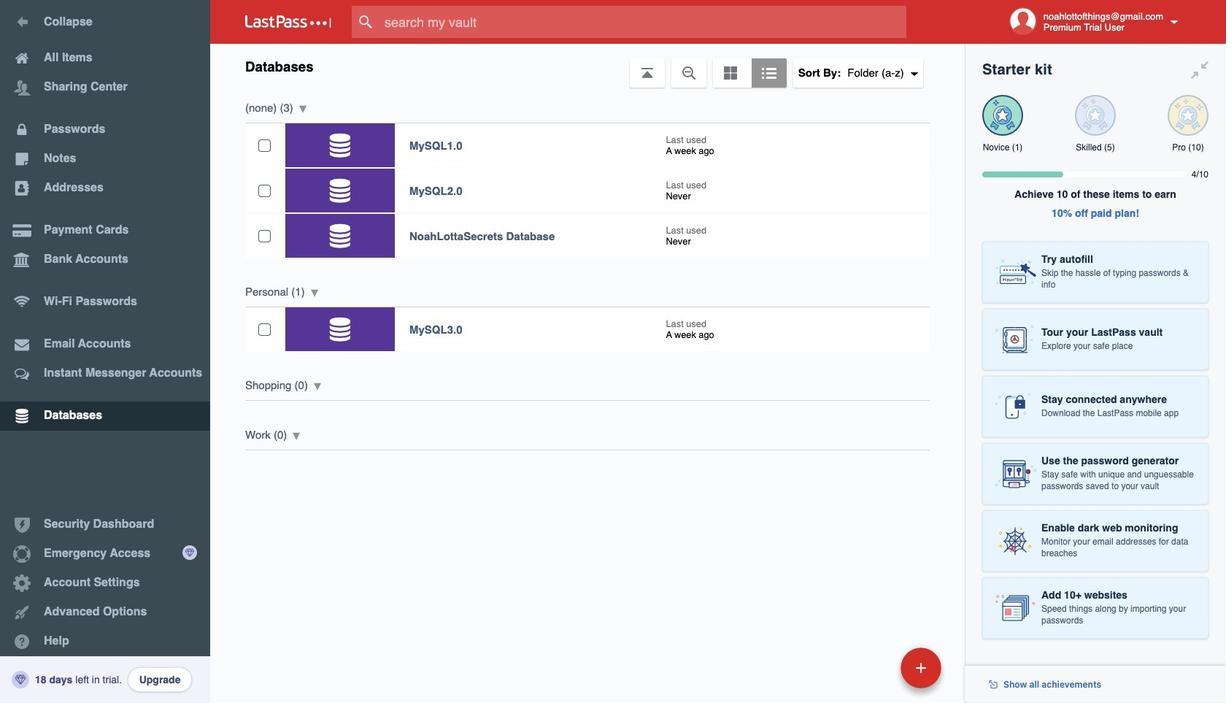 Task type: describe. For each thing, give the bounding box(es) containing it.
new item element
[[801, 647, 947, 689]]

search my vault text field
[[352, 6, 936, 38]]



Task type: locate. For each thing, give the bounding box(es) containing it.
vault options navigation
[[210, 44, 966, 88]]

lastpass image
[[245, 15, 332, 28]]

new item navigation
[[801, 643, 951, 703]]

main navigation navigation
[[0, 0, 210, 703]]

Search search field
[[352, 6, 936, 38]]



